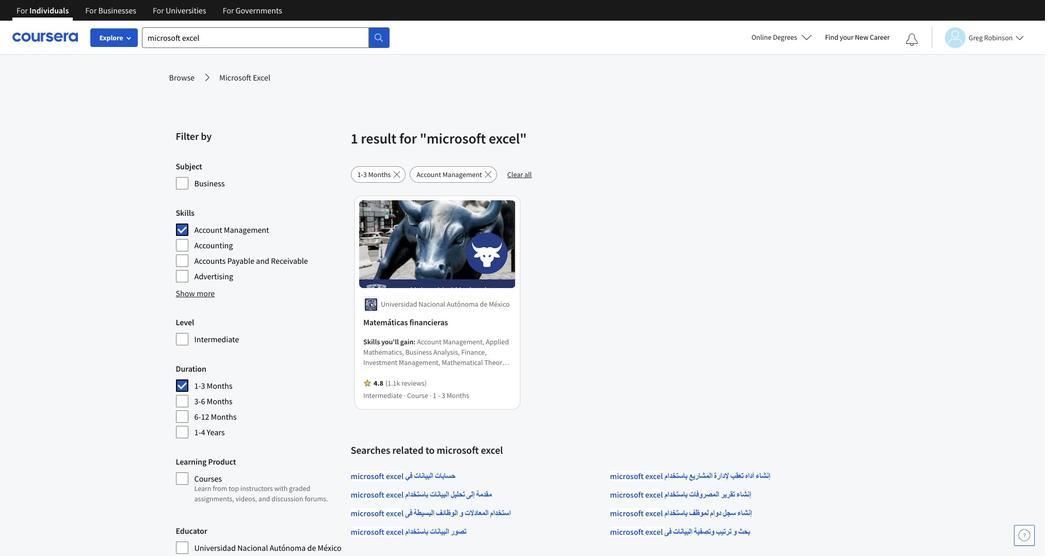 Task type: describe. For each thing, give the bounding box(es) containing it.
governments
[[236, 5, 282, 15]]

clear all button
[[501, 166, 538, 183]]

microsoft excel إنشاء تقرير المصروفات باستخدام
[[610, 490, 752, 500]]

1 horizontal spatial autónoma
[[447, 300, 478, 309]]

1 horizontal spatial management,
[[443, 337, 484, 347]]

greg robinson
[[969, 33, 1013, 42]]

browse
[[169, 72, 195, 83]]

robinson
[[985, 33, 1013, 42]]

0 vertical spatial de
[[480, 300, 487, 309]]

excel for وتصفية
[[646, 527, 663, 537]]

subject
[[176, 161, 202, 171]]

for businesses
[[85, 5, 136, 15]]

excel"
[[489, 129, 527, 148]]

0 horizontal spatial 1
[[351, 129, 358, 148]]

duration
[[176, 364, 206, 374]]

إنشاء for إنشاء أداه تعقب لإدارة المشاريع باستخدام
[[756, 471, 771, 482]]

gain
[[400, 337, 414, 347]]

course
[[407, 391, 428, 400]]

show more button
[[176, 287, 215, 300]]

0 horizontal spatial و
[[460, 508, 463, 519]]

greg
[[969, 33, 983, 42]]

لموظف
[[690, 508, 709, 519]]

mathematical
[[442, 358, 483, 367]]

applied
[[486, 337, 509, 347]]

البيانات left تحليل
[[430, 490, 449, 500]]

microsoft for الوظائف
[[351, 508, 385, 519]]

4
[[201, 427, 205, 437]]

and inside learn from top instructors with graded assignments, videos, and discussion forums.
[[259, 494, 270, 503]]

الوظائف
[[436, 508, 458, 519]]

باستخدام up microsoft excel إنشاء تقرير المصروفات باستخدام
[[665, 471, 688, 482]]

1 horizontal spatial analysis,
[[433, 348, 460, 357]]

excel for باستخدام
[[646, 490, 663, 500]]

skills you'll gain :
[[363, 337, 417, 347]]

microsoft excel استخدام المعادلات و الوظائف البسيطة فى
[[351, 508, 511, 519]]

0 horizontal spatial excel
[[253, 72, 271, 83]]

accounting
[[194, 240, 233, 250]]

all
[[525, 170, 532, 179]]

product
[[208, 457, 236, 467]]

top
[[229, 484, 239, 493]]

data
[[468, 368, 482, 378]]

financieras
[[409, 317, 448, 328]]

باستخدام up microsoft excel بحث و ترتيب وتصفية البيانات فى
[[665, 508, 688, 519]]

intermediate for intermediate
[[194, 334, 239, 344]]

دوام
[[711, 508, 722, 519]]

matemáticas financieras
[[363, 317, 448, 328]]

أداه
[[746, 471, 755, 482]]

universidad inside educator "group"
[[194, 543, 236, 553]]

microsoft for باستخدام
[[610, 490, 644, 500]]

البسيطة
[[414, 508, 435, 519]]

microsoft for لموظف
[[610, 508, 644, 519]]

online degrees button
[[744, 26, 820, 49]]

intermediate for intermediate · course · 1 - 3 months
[[363, 391, 402, 400]]

months up '6-12 months'
[[207, 396, 233, 406]]

career
[[870, 33, 890, 42]]

account management button
[[410, 166, 497, 183]]

2 horizontal spatial 3
[[442, 391, 445, 400]]

months up years at the bottom left of the page
[[211, 412, 237, 422]]

1 horizontal spatial méxico
[[489, 300, 510, 309]]

instructors
[[241, 484, 273, 493]]

searches
[[351, 444, 391, 457]]

1-3 months inside button
[[358, 170, 391, 179]]

3-
[[194, 396, 201, 406]]

1 horizontal spatial universidad
[[381, 300, 417, 309]]

to
[[426, 444, 435, 457]]

your
[[840, 33, 854, 42]]

1 horizontal spatial nacional
[[419, 300, 445, 309]]

1 vertical spatial 1-
[[194, 381, 201, 391]]

level
[[176, 317, 194, 327]]

6-12 months
[[194, 412, 237, 422]]

individuals
[[29, 5, 69, 15]]

finance,
[[461, 348, 487, 357]]

from
[[213, 484, 227, 493]]

account inside button
[[417, 170, 441, 179]]

What do you want to learn? text field
[[142, 27, 369, 48]]

1 horizontal spatial و
[[733, 527, 737, 537]]

skills group
[[176, 207, 345, 283]]

for individuals
[[17, 5, 69, 15]]

6-
[[194, 412, 201, 422]]

méxico inside educator "group"
[[318, 543, 342, 553]]

باستخدام down البسيطة on the bottom left of the page
[[405, 527, 428, 537]]

حسابات
[[435, 471, 456, 482]]

تقرير
[[721, 490, 735, 500]]

excel inside account management, applied mathematics, business analysis, finance, investment management, mathematical theory & analysis, mathematics, calculus, data analysis, problem solving, microsoft excel
[[446, 379, 461, 388]]

accounts payable and receivable
[[194, 256, 308, 266]]

online
[[752, 33, 772, 42]]

subject group
[[176, 160, 345, 190]]

investment
[[363, 358, 397, 367]]

microsoft excel حسابات البيانات في
[[351, 471, 456, 482]]

learn
[[194, 484, 211, 493]]

graded
[[289, 484, 310, 493]]

فى for بحث و ترتيب وتصفية البيانات فى
[[665, 527, 672, 537]]

excel for لموظف
[[646, 508, 663, 519]]

0 vertical spatial universidad nacional autónoma de méxico
[[381, 300, 510, 309]]

المشاريع
[[690, 471, 713, 482]]

skills for skills you'll gain :
[[363, 337, 380, 347]]

filter by
[[176, 130, 212, 143]]

&
[[363, 368, 368, 378]]

microsoft for لإدارة
[[610, 471, 644, 482]]

result
[[361, 129, 397, 148]]

management inside skills group
[[224, 225, 269, 235]]

months inside button
[[368, 170, 391, 179]]

browse link
[[169, 71, 195, 84]]

business inside account management, applied mathematics, business analysis, finance, investment management, mathematical theory & analysis, mathematics, calculus, data analysis, problem solving, microsoft excel
[[405, 348, 432, 357]]

calculus,
[[439, 368, 467, 378]]

learn from top instructors with graded assignments, videos, and discussion forums.
[[194, 484, 328, 503]]

for for universities
[[153, 5, 164, 15]]

filter
[[176, 130, 199, 143]]

1 vertical spatial 1
[[433, 391, 436, 400]]

business inside subject "group"
[[194, 178, 225, 188]]

show notifications image
[[906, 34, 919, 46]]

and inside skills group
[[256, 256, 269, 266]]

clear all
[[508, 170, 532, 179]]

find
[[826, 33, 839, 42]]

learning
[[176, 457, 207, 467]]



Task type: locate. For each thing, give the bounding box(es) containing it.
microsoft down what do you want to learn? "text field"
[[219, 72, 251, 83]]

:
[[414, 337, 416, 347]]

0 vertical spatial mathematics,
[[363, 348, 404, 357]]

learning product group
[[176, 455, 345, 508]]

0 vertical spatial و
[[460, 508, 463, 519]]

forums.
[[305, 494, 328, 503]]

1 vertical spatial de
[[308, 543, 316, 553]]

months down result
[[368, 170, 391, 179]]

فى down microsoft excel إنشاء سجل دوام لموظف باستخدام
[[665, 527, 672, 537]]

level group
[[176, 316, 345, 346]]

for left individuals
[[17, 5, 28, 15]]

1- inside "1-3 months" button
[[358, 170, 363, 179]]

2 horizontal spatial analysis,
[[483, 368, 510, 378]]

greg robinson button
[[932, 27, 1025, 48]]

excel down microsoft excel إنشاء سجل دوام لموظف باستخدام
[[646, 527, 663, 537]]

إنشاء right أداه
[[756, 471, 771, 482]]

1 horizontal spatial skills
[[363, 337, 380, 347]]

0 vertical spatial 1
[[351, 129, 358, 148]]

1- up "3-"
[[194, 381, 201, 391]]

microsoft excel بحث و ترتيب وتصفية البيانات فى
[[610, 527, 750, 537]]

nacional
[[419, 300, 445, 309], [238, 543, 268, 553]]

إنشاء for إنشاء تقرير المصروفات باستخدام
[[737, 490, 752, 500]]

excel up مقدمة
[[481, 444, 503, 457]]

0 horizontal spatial de
[[308, 543, 316, 553]]

1 result for "microsoft excel"
[[351, 129, 527, 148]]

theory
[[484, 358, 506, 367]]

المصروفات
[[690, 490, 720, 500]]

management inside button
[[443, 170, 482, 179]]

6
[[201, 396, 205, 406]]

0 horizontal spatial méxico
[[318, 543, 342, 553]]

management up accounts payable and receivable in the left of the page
[[224, 225, 269, 235]]

1 vertical spatial microsoft
[[416, 379, 444, 388]]

intermediate · course · 1 - 3 months
[[363, 391, 469, 400]]

microsoft
[[219, 72, 251, 83], [416, 379, 444, 388]]

0 vertical spatial méxico
[[489, 300, 510, 309]]

1 for from the left
[[17, 5, 28, 15]]

account right :
[[417, 337, 441, 347]]

courses
[[194, 474, 222, 484]]

autónoma up matemáticas financieras link
[[447, 300, 478, 309]]

excel up microsoft excel تصور البيانات باستخدام
[[386, 508, 404, 519]]

0 horizontal spatial فى
[[405, 508, 412, 519]]

0 vertical spatial and
[[256, 256, 269, 266]]

إنشاء right تقرير
[[737, 490, 752, 500]]

excel up microsoft excel بحث و ترتيب وتصفية البيانات فى
[[646, 508, 663, 519]]

0 vertical spatial إنشاء
[[756, 471, 771, 482]]

فى left البسيطة on the bottom left of the page
[[405, 508, 412, 519]]

"microsoft
[[420, 129, 486, 148]]

0 horizontal spatial skills
[[176, 208, 195, 218]]

1
[[351, 129, 358, 148], [433, 391, 436, 400]]

1 vertical spatial account management
[[194, 225, 269, 235]]

analysis, up mathematical
[[433, 348, 460, 357]]

account
[[417, 170, 441, 179], [194, 225, 222, 235], [417, 337, 441, 347]]

business down :
[[405, 348, 432, 357]]

و left بحث
[[733, 527, 737, 537]]

matemáticas financieras link
[[363, 316, 511, 329]]

de inside educator "group"
[[308, 543, 316, 553]]

management, up finance,
[[443, 337, 484, 347]]

méxico up applied
[[489, 300, 510, 309]]

0 horizontal spatial nacional
[[238, 543, 268, 553]]

سجل
[[723, 508, 736, 519]]

0 vertical spatial 1-3 months
[[358, 170, 391, 179]]

excel down microsoft excel حسابات البيانات في
[[386, 490, 404, 500]]

1-4 years
[[194, 427, 225, 437]]

2 for from the left
[[85, 5, 97, 15]]

1 horizontal spatial account management
[[417, 170, 482, 179]]

0 vertical spatial nacional
[[419, 300, 445, 309]]

learning product
[[176, 457, 236, 467]]

3 inside duration 'group'
[[201, 381, 205, 391]]

excel for البيانات
[[386, 490, 404, 500]]

1 horizontal spatial universidad nacional autónoma de méxico
[[381, 300, 510, 309]]

1 horizontal spatial 1
[[433, 391, 436, 400]]

universidad down educator
[[194, 543, 236, 553]]

account management
[[417, 170, 482, 179], [194, 225, 269, 235]]

0 horizontal spatial intermediate
[[194, 334, 239, 344]]

2 vertical spatial account
[[417, 337, 441, 347]]

3 right -
[[442, 391, 445, 400]]

microsoft excel إنشاء أداه تعقب لإدارة المشاريع باستخدام
[[610, 471, 771, 482]]

problem
[[363, 379, 389, 388]]

advertising
[[194, 271, 233, 281]]

account up accounting
[[194, 225, 222, 235]]

1 horizontal spatial intermediate
[[363, 391, 402, 400]]

· left -
[[430, 391, 431, 400]]

explore button
[[90, 28, 138, 47]]

3 inside button
[[363, 170, 367, 179]]

business down subject
[[194, 178, 225, 188]]

1 vertical spatial autónoma
[[270, 543, 306, 553]]

for left the governments
[[223, 5, 234, 15]]

excel up microsoft excel إنشاء سجل دوام لموظف باستخدام
[[646, 490, 663, 500]]

1 left result
[[351, 129, 358, 148]]

تحليل
[[451, 490, 465, 500]]

1 horizontal spatial 3
[[363, 170, 367, 179]]

and down instructors
[[259, 494, 270, 503]]

find your new career link
[[820, 31, 895, 44]]

skills left you'll
[[363, 337, 380, 347]]

0 horizontal spatial analysis,
[[369, 368, 396, 378]]

mathematics, up investment
[[363, 348, 404, 357]]

nacional up financieras
[[419, 300, 445, 309]]

account management inside skills group
[[194, 225, 269, 235]]

استخدام
[[490, 508, 511, 519]]

excel for الوظائف
[[386, 508, 404, 519]]

microsoft excel مقدمة إلى تحليل البيانات باستخدام
[[351, 490, 492, 500]]

for for governments
[[223, 5, 234, 15]]

2 vertical spatial إنشاء
[[738, 508, 752, 519]]

1 horizontal spatial de
[[480, 300, 487, 309]]

المعادلات
[[465, 508, 489, 519]]

1- down result
[[358, 170, 363, 179]]

وتصفية
[[694, 527, 715, 537]]

related
[[393, 444, 424, 457]]

microsoft excel إنشاء سجل دوام لموظف باستخدام
[[610, 508, 752, 519]]

excel up microsoft excel إنشاء تقرير المصروفات باستخدام
[[646, 471, 663, 482]]

1-3 months up the 3-6 months
[[194, 381, 233, 391]]

3 up 6
[[201, 381, 205, 391]]

1 vertical spatial إنشاء
[[737, 490, 752, 500]]

and
[[256, 256, 269, 266], [259, 494, 270, 503]]

discussion
[[272, 494, 303, 503]]

businesses
[[98, 5, 136, 15]]

méxico down forums.
[[318, 543, 342, 553]]

4 for from the left
[[223, 5, 234, 15]]

0 vertical spatial universidad
[[381, 300, 417, 309]]

microsoft excel
[[219, 72, 271, 83]]

إنشاء
[[756, 471, 771, 482], [737, 490, 752, 500], [738, 508, 752, 519]]

educator
[[176, 526, 207, 536]]

1 vertical spatial business
[[405, 348, 432, 357]]

2 · from the left
[[430, 391, 431, 400]]

1 vertical spatial nacional
[[238, 543, 268, 553]]

0 horizontal spatial management,
[[399, 358, 440, 367]]

microsoft excel تصور البيانات باستخدام
[[351, 527, 467, 537]]

0 horizontal spatial management
[[224, 225, 269, 235]]

1 vertical spatial فى
[[665, 527, 672, 537]]

for left businesses
[[85, 5, 97, 15]]

None search field
[[142, 27, 390, 48]]

1 horizontal spatial 1-3 months
[[358, 170, 391, 179]]

في
[[405, 471, 413, 482]]

duration group
[[176, 363, 345, 439]]

1 vertical spatial management,
[[399, 358, 440, 367]]

1 vertical spatial and
[[259, 494, 270, 503]]

management, down :
[[399, 358, 440, 367]]

autónoma
[[447, 300, 478, 309], [270, 543, 306, 553]]

excel for لإدارة
[[646, 471, 663, 482]]

nacional inside educator "group"
[[238, 543, 268, 553]]

degrees
[[773, 33, 798, 42]]

3 for from the left
[[153, 5, 164, 15]]

for for individuals
[[17, 5, 28, 15]]

skills inside skills group
[[176, 208, 195, 218]]

و
[[460, 508, 463, 519], [733, 527, 737, 537]]

فى for استخدام المعادلات و الوظائف البسيطة فى
[[405, 508, 412, 519]]

universidad up matemáticas financieras
[[381, 300, 417, 309]]

excel down the calculus,
[[446, 379, 461, 388]]

1 vertical spatial account
[[194, 225, 222, 235]]

12
[[201, 412, 209, 422]]

0 vertical spatial skills
[[176, 208, 195, 218]]

0 vertical spatial 1-
[[358, 170, 363, 179]]

0 vertical spatial account management
[[417, 170, 482, 179]]

4.8
[[374, 379, 383, 388]]

nacional down the "videos,"
[[238, 543, 268, 553]]

microsoft up -
[[416, 379, 444, 388]]

skills
[[176, 208, 195, 218], [363, 337, 380, 347]]

1 · from the left
[[404, 391, 406, 400]]

account inside skills group
[[194, 225, 222, 235]]

0 horizontal spatial universidad nacional autónoma de méxico
[[194, 543, 342, 553]]

0 horizontal spatial universidad
[[194, 543, 236, 553]]

0 vertical spatial business
[[194, 178, 225, 188]]

1 horizontal spatial management
[[443, 170, 482, 179]]

0 vertical spatial autónoma
[[447, 300, 478, 309]]

0 horizontal spatial account management
[[194, 225, 269, 235]]

microsoft for وتصفية
[[610, 527, 644, 537]]

de down forums.
[[308, 543, 316, 553]]

matemáticas
[[363, 317, 408, 328]]

de
[[480, 300, 487, 309], [308, 543, 316, 553]]

0 vertical spatial microsoft
[[219, 72, 251, 83]]

account management, applied mathematics, business analysis, finance, investment management, mathematical theory & analysis, mathematics, calculus, data analysis, problem solving, microsoft excel
[[363, 337, 510, 388]]

intermediate inside level "group"
[[194, 334, 239, 344]]

payable
[[227, 256, 255, 266]]

إنشاء right سجل
[[738, 508, 752, 519]]

باستخدام
[[665, 471, 688, 482], [405, 490, 428, 500], [665, 490, 688, 500], [665, 508, 688, 519], [405, 527, 428, 537]]

explore
[[99, 33, 123, 42]]

for
[[400, 129, 417, 148]]

1 horizontal spatial business
[[405, 348, 432, 357]]

and right "payable"
[[256, 256, 269, 266]]

for governments
[[223, 5, 282, 15]]

skills up accounting
[[176, 208, 195, 218]]

analysis, down theory
[[483, 368, 510, 378]]

for for businesses
[[85, 5, 97, 15]]

searches related to microsoft excel
[[351, 444, 503, 457]]

analysis, down investment
[[369, 368, 396, 378]]

1 horizontal spatial فى
[[665, 527, 672, 537]]

1 vertical spatial و
[[733, 527, 737, 537]]

business
[[194, 178, 225, 188], [405, 348, 432, 357]]

account down 1 result for "microsoft excel"
[[417, 170, 441, 179]]

0 vertical spatial intermediate
[[194, 334, 239, 344]]

excel down microsoft excel استخدام المعادلات و الوظائف البسيطة فى
[[386, 527, 404, 537]]

months up the 3-6 months
[[207, 381, 233, 391]]

help center image
[[1019, 529, 1031, 542]]

find your new career
[[826, 33, 890, 42]]

microsoft for البيانات
[[351, 490, 385, 500]]

بحث
[[739, 527, 750, 537]]

البيانات left تصور
[[430, 527, 449, 537]]

باستخدام up microsoft excel إنشاء سجل دوام لموظف باستخدام
[[665, 490, 688, 500]]

1 vertical spatial universidad nacional autónoma de méxico
[[194, 543, 342, 553]]

1 vertical spatial intermediate
[[363, 391, 402, 400]]

account management up accounting
[[194, 225, 269, 235]]

years
[[207, 427, 225, 437]]

autónoma inside educator "group"
[[270, 543, 306, 553]]

1 horizontal spatial ·
[[430, 391, 431, 400]]

3 down result
[[363, 170, 367, 179]]

de up applied
[[480, 300, 487, 309]]

0 horizontal spatial 3
[[201, 381, 205, 391]]

microsoft inside account management, applied mathematics, business analysis, finance, investment management, mathematical theory & analysis, mathematics, calculus, data analysis, problem solving, microsoft excel
[[416, 379, 444, 388]]

intermediate down 4.8
[[363, 391, 402, 400]]

intermediate up duration
[[194, 334, 239, 344]]

2 vertical spatial 1-
[[194, 427, 201, 437]]

0 horizontal spatial microsoft
[[219, 72, 251, 83]]

account inside account management, applied mathematics, business analysis, finance, investment management, mathematical theory & analysis, mathematics, calculus, data analysis, problem solving, microsoft excel
[[417, 337, 441, 347]]

educator group
[[176, 525, 345, 555]]

more
[[197, 288, 215, 298]]

excel left في
[[386, 471, 404, 482]]

for left universities
[[153, 5, 164, 15]]

months right -
[[447, 391, 469, 400]]

1 vertical spatial excel
[[446, 379, 461, 388]]

إنشاء for إنشاء سجل دوام لموظف باستخدام
[[738, 508, 752, 519]]

1- down 6-
[[194, 427, 201, 437]]

account management inside button
[[417, 170, 482, 179]]

(1.1k
[[385, 379, 400, 388]]

online degrees
[[752, 33, 798, 42]]

1-3 months down result
[[358, 170, 391, 179]]

البيانات right في
[[414, 471, 434, 482]]

0 vertical spatial management
[[443, 170, 482, 179]]

excel down what do you want to learn? "text field"
[[253, 72, 271, 83]]

skills for skills
[[176, 208, 195, 218]]

· down solving,
[[404, 391, 406, 400]]

1 left -
[[433, 391, 436, 400]]

باستخدام up البسيطة on the bottom left of the page
[[405, 490, 428, 500]]

mathematics, up reviews)
[[397, 368, 438, 378]]

1 vertical spatial skills
[[363, 337, 380, 347]]

with
[[274, 484, 288, 493]]

1 horizontal spatial excel
[[446, 379, 461, 388]]

account management down "microsoft
[[417, 170, 482, 179]]

0 vertical spatial excel
[[253, 72, 271, 83]]

assignments,
[[194, 494, 234, 503]]

0 horizontal spatial business
[[194, 178, 225, 188]]

0 horizontal spatial autónoma
[[270, 543, 306, 553]]

coursera image
[[12, 29, 78, 46]]

إلى
[[467, 490, 475, 500]]

1 vertical spatial mathematics,
[[397, 368, 438, 378]]

تصور
[[451, 527, 467, 537]]

0 vertical spatial فى
[[405, 508, 412, 519]]

0 vertical spatial account
[[417, 170, 441, 179]]

1 vertical spatial management
[[224, 225, 269, 235]]

1 vertical spatial 1-3 months
[[194, 381, 233, 391]]

البيانات down microsoft excel إنشاء سجل دوام لموظف باستخدام
[[674, 527, 693, 537]]

universidad nacional autónoma de méxico inside educator "group"
[[194, 543, 342, 553]]

receivable
[[271, 256, 308, 266]]

و right الوظائف on the bottom of page
[[460, 508, 463, 519]]

3
[[363, 170, 367, 179], [201, 381, 205, 391], [442, 391, 445, 400]]

show more
[[176, 288, 215, 298]]

management down "microsoft
[[443, 170, 482, 179]]

0 horizontal spatial 1-3 months
[[194, 381, 233, 391]]

لإدارة
[[714, 471, 729, 482]]

autónoma down discussion
[[270, 543, 306, 553]]

1 horizontal spatial microsoft
[[416, 379, 444, 388]]

banner navigation
[[8, 0, 291, 21]]

1-3 months inside duration 'group'
[[194, 381, 233, 391]]

accounts
[[194, 256, 226, 266]]

0 horizontal spatial ·
[[404, 391, 406, 400]]

1 vertical spatial universidad
[[194, 543, 236, 553]]

ترتيب
[[716, 527, 732, 537]]

0 vertical spatial management,
[[443, 337, 484, 347]]

1 vertical spatial méxico
[[318, 543, 342, 553]]



Task type: vqa. For each thing, say whether or not it's contained in the screenshot.
the Why people choose Coursera for their career
no



